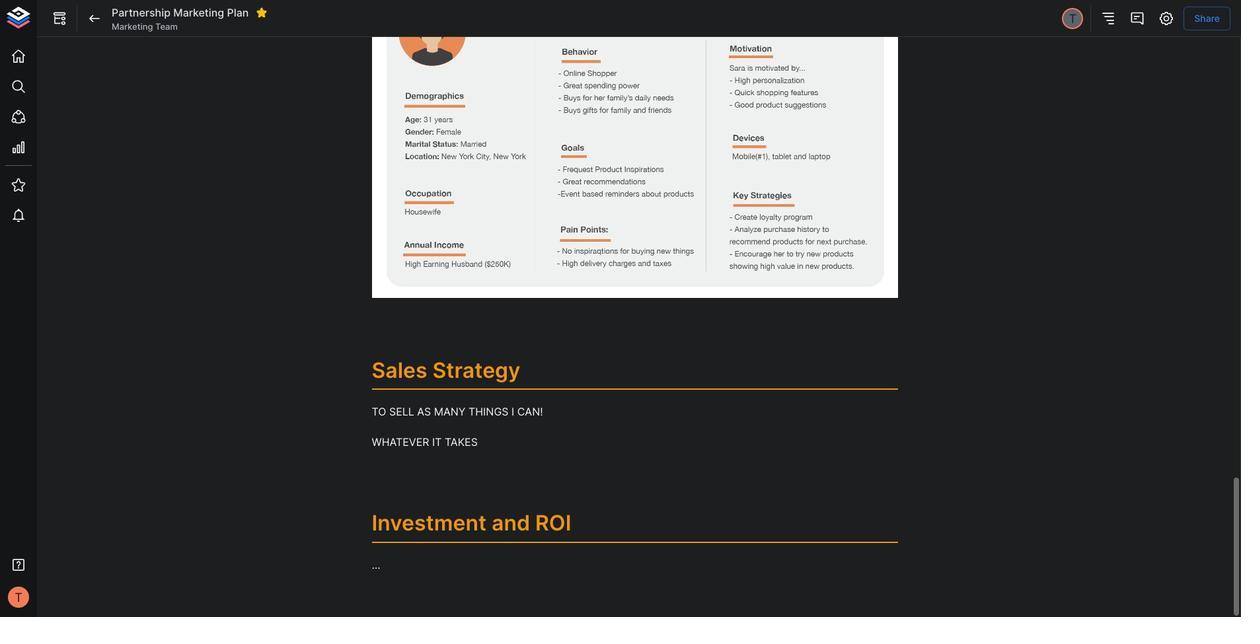 Task type: describe. For each thing, give the bounding box(es) containing it.
sales
[[372, 357, 427, 383]]

investment
[[372, 510, 486, 536]]

team
[[155, 21, 178, 32]]

things
[[469, 405, 509, 418]]

marketing team
[[112, 21, 178, 32]]

strategy
[[432, 357, 520, 383]]

partnership marketing plan
[[112, 6, 249, 19]]

investment and roi
[[372, 510, 571, 536]]

show wiki image
[[52, 11, 67, 26]]

whatever it takes
[[372, 436, 478, 449]]

0 horizontal spatial marketing
[[112, 21, 153, 32]]

i
[[511, 405, 514, 418]]

to sell as many things i can!
[[372, 405, 543, 418]]

it
[[432, 436, 442, 449]]

share button
[[1184, 6, 1230, 31]]

settings image
[[1159, 11, 1174, 26]]

sell
[[389, 405, 414, 418]]

go back image
[[87, 11, 102, 26]]

and
[[492, 510, 530, 536]]

0 vertical spatial t button
[[1060, 6, 1085, 31]]

takes
[[445, 436, 478, 449]]

1 vertical spatial t button
[[4, 583, 33, 612]]

share
[[1194, 12, 1220, 24]]

can!
[[517, 405, 543, 418]]

to
[[372, 405, 386, 418]]

table of contents image
[[1100, 11, 1116, 26]]



Task type: locate. For each thing, give the bounding box(es) containing it.
0 horizontal spatial t button
[[4, 583, 33, 612]]

1 horizontal spatial t button
[[1060, 6, 1085, 31]]

roi
[[535, 510, 571, 536]]

as
[[417, 405, 431, 418]]

1 horizontal spatial t
[[1069, 11, 1077, 26]]

partnership
[[112, 6, 171, 19]]

plan
[[227, 6, 249, 19]]

1 vertical spatial t
[[15, 590, 22, 605]]

t
[[1069, 11, 1077, 26], [15, 590, 22, 605]]

remove favorite image
[[256, 7, 268, 18]]

0 vertical spatial marketing
[[173, 6, 224, 19]]

many
[[434, 405, 466, 418]]

1 horizontal spatial marketing
[[173, 6, 224, 19]]

whatever
[[372, 436, 429, 449]]

marketing team link
[[112, 20, 178, 32]]

marketing
[[173, 6, 224, 19], [112, 21, 153, 32]]

t button
[[1060, 6, 1085, 31], [4, 583, 33, 612]]

comments image
[[1130, 11, 1145, 26]]

1 vertical spatial marketing
[[112, 21, 153, 32]]

…
[[372, 558, 380, 571]]

0 vertical spatial t
[[1069, 11, 1077, 26]]

0 horizontal spatial t
[[15, 590, 22, 605]]

marketing up team
[[173, 6, 224, 19]]

sales strategy
[[372, 357, 520, 383]]

marketing down partnership
[[112, 21, 153, 32]]



Task type: vqa. For each thing, say whether or not it's contained in the screenshot.
Show Wiki image at the left top of page
yes



